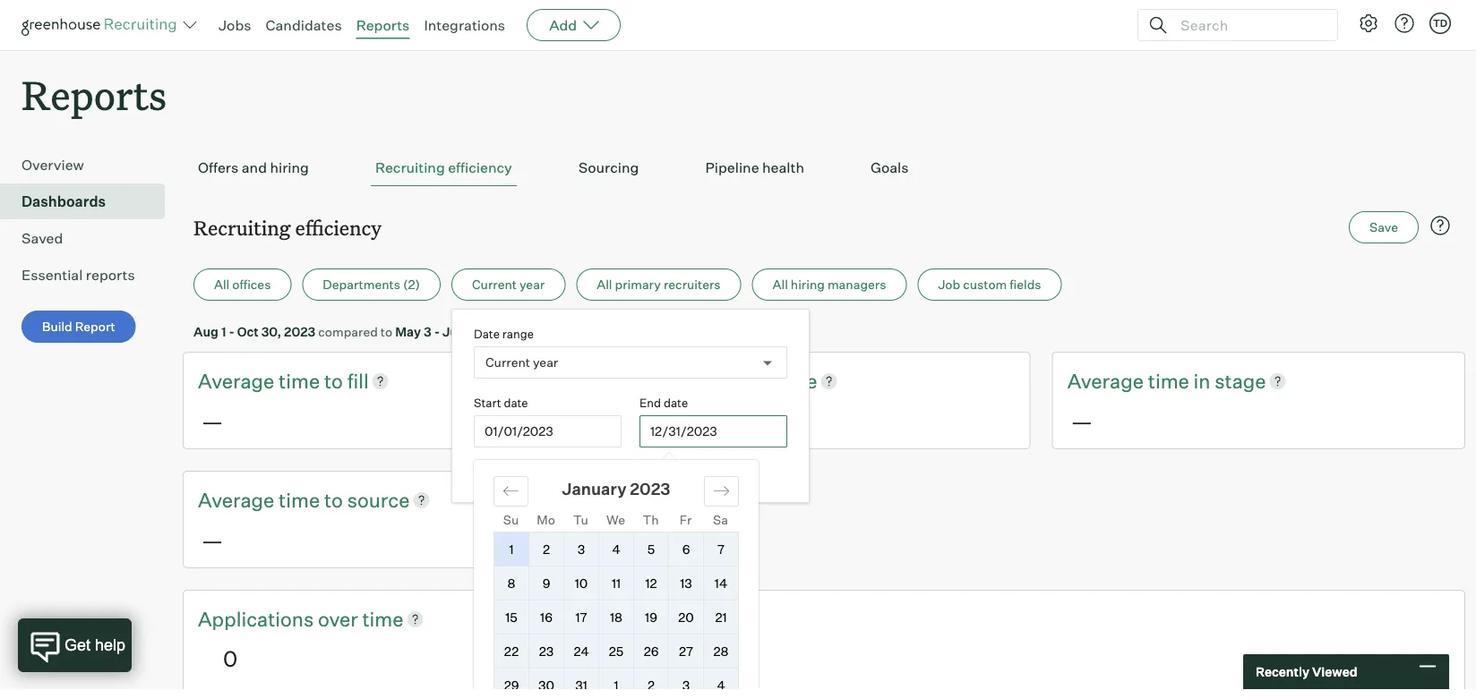 Task type: vqa. For each thing, say whether or not it's contained in the screenshot.
fill's Average link
yes



Task type: describe. For each thing, give the bounding box(es) containing it.
time link right "over"
[[362, 606, 404, 633]]

average for source
[[198, 488, 275, 513]]

27 button
[[669, 636, 703, 669]]

january 2023 region
[[474, 461, 1289, 691]]

sourcing button
[[574, 150, 644, 187]]

mo
[[537, 512, 555, 528]]

1 button
[[495, 533, 529, 567]]

average time to for source
[[198, 488, 347, 513]]

start date
[[474, 396, 528, 410]]

1 inside 1 button
[[509, 542, 514, 558]]

time link for fill
[[279, 368, 324, 395]]

13 button
[[669, 567, 703, 601]]

job
[[939, 277, 961, 293]]

20
[[679, 610, 694, 626]]

save button
[[1350, 212, 1419, 244]]

previous
[[561, 464, 612, 480]]

Compare to previous time period checkbox
[[474, 465, 486, 476]]

we
[[607, 512, 625, 528]]

25
[[609, 644, 624, 660]]

build report button
[[22, 311, 136, 343]]

faq image
[[1430, 215, 1452, 237]]

1 vertical spatial recruiting efficiency
[[194, 214, 382, 241]]

all hiring managers
[[773, 277, 887, 293]]

3 inside button
[[578, 542, 585, 558]]

average for fill
[[198, 369, 275, 394]]

saved
[[22, 230, 63, 247]]

30,
[[261, 324, 282, 340]]

all for all primary recruiters
[[597, 277, 612, 293]]

integrations link
[[424, 16, 506, 34]]

may
[[395, 324, 421, 340]]

job custom fields
[[939, 277, 1042, 293]]

to for hire
[[759, 369, 778, 394]]

date for start date
[[504, 396, 528, 410]]

oct
[[237, 324, 259, 340]]

tu
[[574, 512, 589, 528]]

offers and hiring button
[[194, 150, 314, 187]]

10
[[575, 576, 588, 592]]

recruiting inside button
[[375, 159, 445, 177]]

(2)
[[403, 277, 420, 293]]

8
[[508, 576, 516, 592]]

9 button
[[530, 567, 564, 601]]

18 button
[[599, 601, 634, 635]]

fill link
[[347, 368, 369, 395]]

to for source
[[324, 488, 343, 513]]

time link for hire
[[714, 368, 759, 395]]

aug
[[194, 324, 219, 340]]

4 button
[[599, 533, 634, 567]]

average link for fill
[[198, 368, 279, 395]]

save
[[1370, 220, 1399, 235]]

16
[[540, 610, 553, 626]]

jul
[[443, 324, 462, 340]]

0 vertical spatial 1
[[221, 324, 226, 340]]

all for all hiring managers
[[773, 277, 788, 293]]

23 button
[[530, 636, 564, 669]]

recently viewed
[[1256, 665, 1358, 681]]

add
[[549, 16, 577, 34]]

average time in
[[1068, 369, 1215, 394]]

26 button
[[634, 636, 668, 669]]

to link for source
[[324, 487, 347, 514]]

managers
[[828, 277, 887, 293]]

january
[[562, 480, 627, 500]]

current inside button
[[472, 277, 517, 293]]

to link for fill
[[324, 368, 347, 395]]

su
[[503, 512, 519, 528]]

th
[[643, 512, 659, 528]]

candidates
[[266, 16, 342, 34]]

— for stage
[[1071, 408, 1093, 435]]

over
[[318, 607, 358, 632]]

move backward to switch to the previous month image
[[503, 483, 520, 500]]

16 button
[[530, 601, 564, 635]]

2
[[543, 542, 550, 558]]

applications link
[[198, 606, 318, 633]]

date
[[474, 327, 500, 341]]

27
[[679, 644, 694, 660]]

all primary recruiters button
[[576, 269, 742, 301]]

compare to previous time period
[[490, 464, 682, 480]]

td button
[[1427, 9, 1455, 38]]

2 - from the left
[[434, 324, 440, 340]]

applications
[[198, 607, 314, 632]]

stage link
[[1215, 368, 1267, 395]]

24
[[574, 644, 589, 660]]

11 button
[[599, 567, 634, 601]]

21 button
[[704, 601, 738, 635]]

add button
[[527, 9, 621, 41]]

14 button
[[704, 567, 738, 601]]

build report
[[42, 319, 115, 335]]

range
[[502, 327, 534, 341]]

2 button
[[530, 533, 564, 567]]

primary
[[615, 277, 661, 293]]

current year inside button
[[472, 277, 545, 293]]

19
[[645, 610, 658, 626]]

26
[[644, 644, 659, 660]]

sourcing
[[579, 159, 639, 177]]

time for hire
[[714, 369, 755, 394]]

hire link
[[782, 368, 818, 395]]

15
[[506, 610, 518, 626]]

greenhouse recruiting image
[[22, 14, 183, 36]]



Task type: locate. For each thing, give the bounding box(es) containing it.
hiring
[[270, 159, 309, 177], [791, 277, 825, 293]]

1 horizontal spatial all
[[597, 277, 612, 293]]

all offices
[[214, 277, 271, 293]]

all inside "button"
[[773, 277, 788, 293]]

offers and hiring
[[198, 159, 309, 177]]

all left primary
[[597, 277, 612, 293]]

pipeline
[[706, 159, 760, 177]]

01/01/2023
[[485, 424, 554, 440]]

to left may
[[381, 324, 393, 340]]

current down date range
[[486, 355, 530, 371]]

1 horizontal spatial recruiting
[[375, 159, 445, 177]]

tab list
[[194, 150, 1455, 187]]

period
[[644, 464, 682, 480]]

hiring inside "button"
[[791, 277, 825, 293]]

start
[[474, 396, 501, 410]]

— for source
[[202, 527, 223, 554]]

date right the start
[[504, 396, 528, 410]]

2023 right 31,
[[484, 324, 515, 340]]

time link
[[279, 368, 324, 395], [714, 368, 759, 395], [1149, 368, 1194, 395], [279, 487, 324, 514], [362, 606, 404, 633]]

year up range
[[520, 277, 545, 293]]

2 horizontal spatial all
[[773, 277, 788, 293]]

28
[[714, 644, 729, 660]]

1 down su
[[509, 542, 514, 558]]

time left source
[[279, 488, 320, 513]]

0 vertical spatial 3
[[424, 324, 432, 340]]

tab list containing offers and hiring
[[194, 150, 1455, 187]]

goals button
[[866, 150, 914, 187]]

12
[[646, 576, 657, 592]]

offers
[[198, 159, 239, 177]]

time
[[279, 369, 320, 394], [714, 369, 755, 394], [1149, 369, 1190, 394], [615, 464, 641, 480], [279, 488, 320, 513], [362, 607, 404, 632]]

3 down tu
[[578, 542, 585, 558]]

time for stage
[[1149, 369, 1190, 394]]

1 horizontal spatial -
[[434, 324, 440, 340]]

year down range
[[533, 355, 559, 371]]

14
[[715, 576, 728, 592]]

sa
[[713, 512, 728, 528]]

configure image
[[1358, 13, 1380, 34]]

0 horizontal spatial all
[[214, 277, 230, 293]]

recruiting
[[375, 159, 445, 177], [194, 214, 291, 241]]

to left source
[[324, 488, 343, 513]]

time left hire
[[714, 369, 755, 394]]

time link left fill 'link'
[[279, 368, 324, 395]]

1 vertical spatial year
[[533, 355, 559, 371]]

hiring right 'and' on the top of the page
[[270, 159, 309, 177]]

to link for hire
[[759, 368, 782, 395]]

viewed
[[1313, 665, 1358, 681]]

over link
[[318, 606, 362, 633]]

to for fill
[[324, 369, 343, 394]]

reports link
[[356, 16, 410, 34]]

all
[[214, 277, 230, 293], [597, 277, 612, 293], [773, 277, 788, 293]]

1 right aug
[[221, 324, 226, 340]]

recruiting efficiency inside button
[[375, 159, 512, 177]]

0 horizontal spatial efficiency
[[295, 214, 382, 241]]

- left jul
[[434, 324, 440, 340]]

current year up date range
[[472, 277, 545, 293]]

to left fill
[[324, 369, 343, 394]]

reports right candidates
[[356, 16, 410, 34]]

2023 right 30,
[[284, 324, 316, 340]]

- left oct
[[229, 324, 235, 340]]

0 vertical spatial current year
[[472, 277, 545, 293]]

hire
[[782, 369, 818, 394]]

1
[[221, 324, 226, 340], [509, 542, 514, 558]]

all left managers
[[773, 277, 788, 293]]

time link left source 'link' at the left of the page
[[279, 487, 324, 514]]

time left period
[[615, 464, 641, 480]]

time down 30,
[[279, 369, 320, 394]]

2023 inside 'region'
[[630, 480, 671, 500]]

1 date from the left
[[504, 396, 528, 410]]

overview
[[22, 156, 84, 174]]

—
[[202, 408, 223, 435], [637, 408, 658, 435], [1071, 408, 1093, 435], [202, 527, 223, 554]]

january 2023
[[562, 480, 671, 500]]

1 horizontal spatial date
[[664, 396, 688, 410]]

average link for hire
[[633, 368, 714, 395]]

time link for source
[[279, 487, 324, 514]]

0 horizontal spatial recruiting
[[194, 214, 291, 241]]

1 vertical spatial 3
[[578, 542, 585, 558]]

goals
[[871, 159, 909, 177]]

1 vertical spatial 1
[[509, 542, 514, 558]]

1 vertical spatial hiring
[[791, 277, 825, 293]]

to left hire
[[759, 369, 778, 394]]

average link for stage
[[1068, 368, 1149, 395]]

efficiency inside button
[[448, 159, 512, 177]]

td
[[1434, 17, 1448, 29]]

average time to for fill
[[198, 369, 347, 394]]

current
[[472, 277, 517, 293], [486, 355, 530, 371]]

dashboards
[[22, 193, 106, 211]]

average for hire
[[633, 369, 709, 394]]

15 button
[[495, 601, 529, 635]]

3 right may
[[424, 324, 432, 340]]

1 vertical spatial current
[[486, 355, 530, 371]]

0 horizontal spatial reports
[[22, 68, 167, 121]]

time for fill
[[279, 369, 320, 394]]

time link left hire link
[[714, 368, 759, 395]]

1 vertical spatial recruiting
[[194, 214, 291, 241]]

end
[[640, 396, 661, 410]]

compared
[[318, 324, 378, 340]]

0 vertical spatial year
[[520, 277, 545, 293]]

essential reports
[[22, 266, 135, 284]]

1 vertical spatial efficiency
[[295, 214, 382, 241]]

time for source
[[279, 488, 320, 513]]

efficiency
[[448, 159, 512, 177], [295, 214, 382, 241]]

0 vertical spatial current
[[472, 277, 517, 293]]

0 horizontal spatial 2023
[[284, 324, 316, 340]]

time link for stage
[[1149, 368, 1194, 395]]

1 all from the left
[[214, 277, 230, 293]]

— for fill
[[202, 408, 223, 435]]

in
[[1194, 369, 1211, 394]]

0
[[223, 646, 238, 673]]

0 horizontal spatial 1
[[221, 324, 226, 340]]

11
[[612, 576, 621, 592]]

reports down greenhouse recruiting image
[[22, 68, 167, 121]]

current year
[[472, 277, 545, 293], [486, 355, 559, 371]]

— for hire
[[637, 408, 658, 435]]

recruiters
[[664, 277, 721, 293]]

job custom fields button
[[918, 269, 1062, 301]]

date right end
[[664, 396, 688, 410]]

year inside button
[[520, 277, 545, 293]]

jobs
[[219, 16, 251, 34]]

0 vertical spatial recruiting efficiency
[[375, 159, 512, 177]]

report
[[75, 319, 115, 335]]

0 horizontal spatial hiring
[[270, 159, 309, 177]]

compare
[[490, 464, 544, 480]]

0 vertical spatial hiring
[[270, 159, 309, 177]]

current up "date"
[[472, 277, 517, 293]]

hiring left managers
[[791, 277, 825, 293]]

to link
[[324, 368, 347, 395], [759, 368, 782, 395], [324, 487, 347, 514]]

19 button
[[634, 601, 668, 635]]

-
[[229, 324, 235, 340], [434, 324, 440, 340]]

9
[[543, 576, 551, 592]]

2 date from the left
[[664, 396, 688, 410]]

20 button
[[669, 601, 703, 635]]

Search text field
[[1177, 12, 1322, 38]]

pipeline health
[[706, 159, 805, 177]]

3 all from the left
[[773, 277, 788, 293]]

22 button
[[495, 636, 529, 669]]

time left in
[[1149, 369, 1190, 394]]

2 all from the left
[[597, 277, 612, 293]]

31,
[[464, 324, 481, 340]]

5
[[648, 542, 655, 558]]

hiring inside button
[[270, 159, 309, 177]]

0 vertical spatial recruiting
[[375, 159, 445, 177]]

21
[[715, 610, 727, 626]]

all hiring managers button
[[752, 269, 907, 301]]

time link left the stage link
[[1149, 368, 1194, 395]]

0 vertical spatial reports
[[356, 16, 410, 34]]

1 - from the left
[[229, 324, 235, 340]]

1 horizontal spatial 1
[[509, 542, 514, 558]]

1 horizontal spatial reports
[[356, 16, 410, 34]]

2023 up th
[[630, 480, 671, 500]]

integrations
[[424, 16, 506, 34]]

all offices button
[[194, 269, 292, 301]]

custom
[[963, 277, 1007, 293]]

date range
[[474, 327, 534, 341]]

average time to for hire
[[633, 369, 782, 394]]

1 horizontal spatial efficiency
[[448, 159, 512, 177]]

current year down range
[[486, 355, 559, 371]]

17 button
[[565, 601, 599, 635]]

overview link
[[22, 154, 158, 176]]

0 horizontal spatial date
[[504, 396, 528, 410]]

1 horizontal spatial 3
[[578, 542, 585, 558]]

average link for source
[[198, 487, 279, 514]]

departments
[[323, 277, 401, 293]]

13
[[680, 576, 693, 592]]

average for stage
[[1068, 369, 1144, 394]]

2023
[[284, 324, 316, 340], [484, 324, 515, 340], [630, 480, 671, 500]]

candidates link
[[266, 16, 342, 34]]

7 button
[[704, 533, 738, 567]]

23
[[539, 644, 554, 660]]

1 horizontal spatial 2023
[[484, 324, 515, 340]]

0 horizontal spatial -
[[229, 324, 235, 340]]

move forward to switch to the next month image
[[713, 483, 730, 500]]

2 horizontal spatial 2023
[[630, 480, 671, 500]]

1 vertical spatial current year
[[486, 355, 559, 371]]

1 vertical spatial reports
[[22, 68, 167, 121]]

to left previous
[[547, 464, 559, 480]]

date for end date
[[664, 396, 688, 410]]

departments (2) button
[[302, 269, 441, 301]]

0 horizontal spatial 3
[[424, 324, 432, 340]]

saved link
[[22, 228, 158, 249]]

1 horizontal spatial hiring
[[791, 277, 825, 293]]

all left offices
[[214, 277, 230, 293]]

time right "over"
[[362, 607, 404, 632]]

health
[[763, 159, 805, 177]]

fields
[[1010, 277, 1042, 293]]

17
[[576, 610, 587, 626]]

12/31/2023
[[651, 424, 717, 440]]

0 vertical spatial efficiency
[[448, 159, 512, 177]]

source
[[347, 488, 410, 513]]

all for all offices
[[214, 277, 230, 293]]

offices
[[232, 277, 271, 293]]

3
[[424, 324, 432, 340], [578, 542, 585, 558]]



